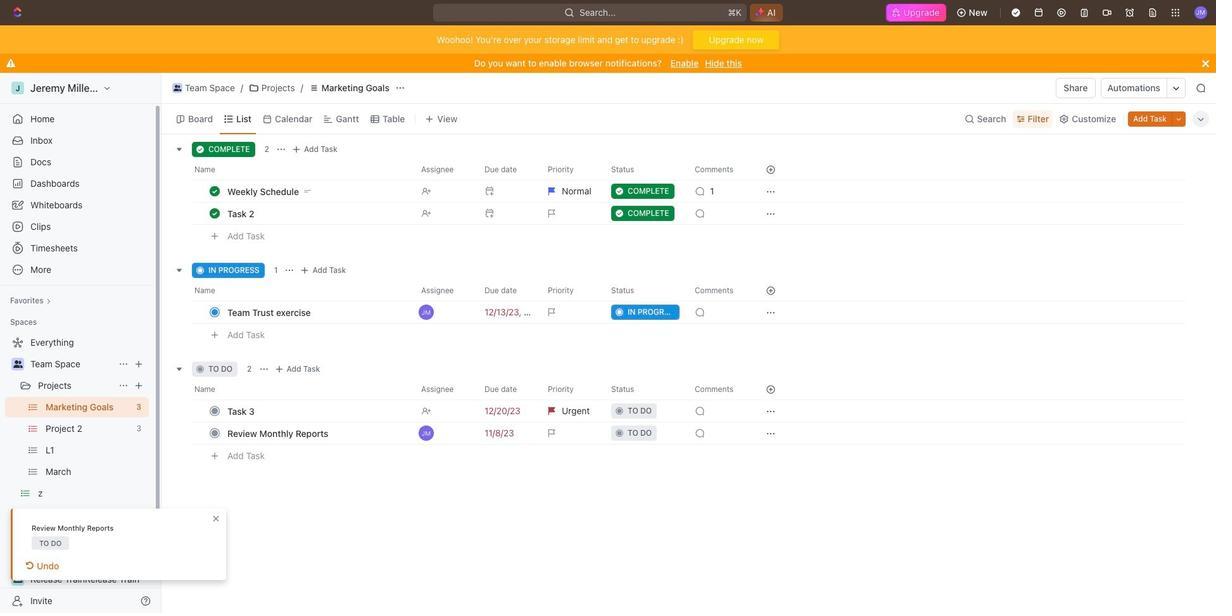 Task type: describe. For each thing, give the bounding box(es) containing it.
user group image
[[173, 85, 181, 91]]

tree inside sidebar navigation
[[5, 333, 149, 613]]

user group image
[[13, 361, 22, 368]]



Task type: vqa. For each thing, say whether or not it's contained in the screenshot.
Task Name text box
no



Task type: locate. For each thing, give the bounding box(es) containing it.
jeremy miller's workspace, , element
[[11, 82, 24, 94]]

laptop code image
[[13, 576, 22, 584]]

tree
[[5, 333, 149, 613]]

sidebar navigation
[[0, 73, 164, 613]]



